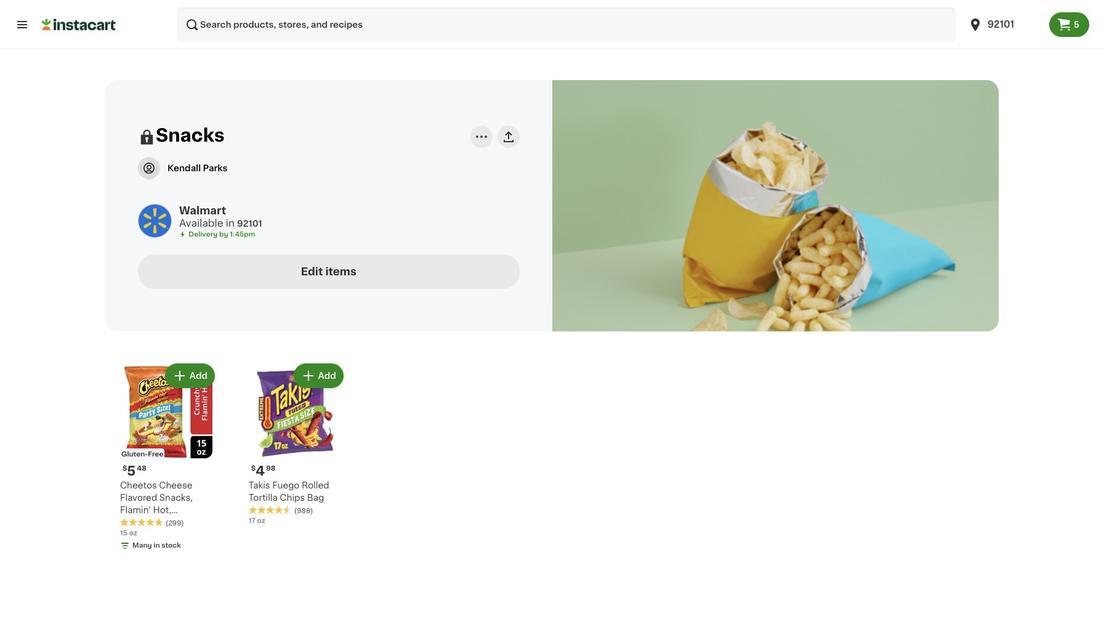 Task type: describe. For each thing, give the bounding box(es) containing it.
48
[[137, 465, 147, 472]]

edit
[[301, 267, 323, 276]]

oz for 4
[[257, 518, 265, 524]]

92101 inside walmart available in 92101
[[237, 219, 262, 228]]

edit items
[[301, 267, 357, 276]]

(988)
[[294, 508, 313, 515]]

snacks,
[[159, 494, 193, 502]]

2 92101 button from the left
[[968, 7, 1042, 42]]

4
[[256, 465, 265, 478]]

1:45pm
[[230, 231, 255, 238]]

party
[[162, 518, 185, 527]]

oz for 5
[[129, 530, 137, 537]]

(299)
[[166, 520, 184, 527]]

rolled
[[302, 481, 329, 490]]

add for 4
[[318, 372, 336, 380]]

snacks
[[156, 126, 225, 144]]

17
[[249, 518, 256, 524]]

1 vertical spatial in
[[154, 542, 160, 549]]

98
[[266, 465, 276, 472]]

many in stock
[[132, 542, 181, 549]]

cheetos cheese flavored snacks, flamin' hot, crunchy, party size
[[120, 481, 205, 527]]

bag
[[307, 494, 324, 502]]

fuego
[[273, 481, 300, 490]]

delivery by 1:45pm
[[189, 231, 255, 238]]

product group containing 5
[[115, 361, 218, 563]]

edit items button
[[138, 254, 520, 289]]

takis
[[249, 481, 270, 490]]

5 button
[[1050, 12, 1090, 37]]

Search field
[[177, 7, 956, 42]]

92101 inside 92101 popup button
[[988, 20, 1015, 29]]

stock
[[162, 542, 181, 549]]

items
[[326, 267, 357, 276]]

tortilla
[[249, 494, 278, 502]]

$ 5 48
[[123, 465, 147, 478]]

by
[[219, 231, 228, 238]]

flamin'
[[120, 506, 151, 515]]



Task type: locate. For each thing, give the bounding box(es) containing it.
None search field
[[177, 7, 956, 42]]

1 vertical spatial 5
[[127, 465, 136, 478]]

0 horizontal spatial 92101
[[237, 219, 262, 228]]

many
[[132, 542, 152, 549]]

cheese
[[159, 481, 193, 490]]

oz right 15 on the left bottom
[[129, 530, 137, 537]]

2 add button from the left
[[295, 365, 342, 387]]

parks
[[203, 164, 228, 172]]

product group
[[115, 361, 218, 563], [244, 361, 346, 563]]

1 product group from the left
[[115, 361, 218, 563]]

1 add button from the left
[[166, 365, 214, 387]]

0 horizontal spatial 5
[[127, 465, 136, 478]]

flavored
[[120, 494, 157, 502]]

gluten-free
[[121, 451, 164, 458]]

0 horizontal spatial add
[[190, 372, 208, 380]]

0 vertical spatial 92101
[[988, 20, 1015, 29]]

add button for 4
[[295, 365, 342, 387]]

1 horizontal spatial 5
[[1074, 20, 1080, 29]]

1 horizontal spatial add button
[[295, 365, 342, 387]]

$ inside the $ 5 48
[[123, 465, 127, 472]]

15
[[120, 530, 128, 537]]

92101 button
[[961, 7, 1050, 42], [968, 7, 1042, 42]]

17 oz
[[249, 518, 265, 524]]

gluten-
[[121, 451, 148, 458]]

instacart logo image
[[42, 17, 116, 32]]

kendall
[[168, 164, 201, 172]]

1 $ from the left
[[123, 465, 127, 472]]

$ inside "$ 4 98"
[[251, 465, 256, 472]]

1 add from the left
[[190, 372, 208, 380]]

walmart available in 92101
[[179, 206, 262, 228]]

0 horizontal spatial oz
[[129, 530, 137, 537]]

0 horizontal spatial $
[[123, 465, 127, 472]]

$ left 98
[[251, 465, 256, 472]]

cheetos
[[120, 481, 157, 490]]

1 92101 button from the left
[[961, 7, 1050, 42]]

add button
[[166, 365, 214, 387], [295, 365, 342, 387]]

0 horizontal spatial product group
[[115, 361, 218, 563]]

in up by
[[226, 218, 235, 228]]

0 vertical spatial 5
[[1074, 20, 1080, 29]]

2 $ from the left
[[251, 465, 256, 472]]

1 horizontal spatial $
[[251, 465, 256, 472]]

takis fuego rolled tortilla chips bag
[[249, 481, 329, 502]]

★★★★★
[[249, 506, 292, 515], [249, 506, 292, 515], [120, 518, 163, 527], [120, 518, 163, 527]]

$ for 4
[[251, 465, 256, 472]]

1 horizontal spatial 92101
[[988, 20, 1015, 29]]

in
[[226, 218, 235, 228], [154, 542, 160, 549]]

add for 5
[[190, 372, 208, 380]]

in left stock
[[154, 542, 160, 549]]

hot,
[[153, 506, 172, 515]]

crunchy,
[[120, 518, 160, 527]]

walmart image
[[138, 204, 172, 238]]

in inside walmart available in 92101
[[226, 218, 235, 228]]

walmart
[[179, 206, 226, 215]]

add button for 5
[[166, 365, 214, 387]]

0 horizontal spatial in
[[154, 542, 160, 549]]

1 vertical spatial 92101
[[237, 219, 262, 228]]

15 oz
[[120, 530, 137, 537]]

2 product group from the left
[[244, 361, 346, 563]]

1 horizontal spatial in
[[226, 218, 235, 228]]

0 horizontal spatial add button
[[166, 365, 214, 387]]

5 inside product "group"
[[127, 465, 136, 478]]

size
[[187, 518, 205, 527]]

$
[[123, 465, 127, 472], [251, 465, 256, 472]]

1 horizontal spatial add
[[318, 372, 336, 380]]

5 inside button
[[1074, 20, 1080, 29]]

2 add from the left
[[318, 372, 336, 380]]

1 vertical spatial oz
[[129, 530, 137, 537]]

available
[[179, 218, 223, 228]]

chips
[[280, 494, 305, 502]]

92101
[[988, 20, 1015, 29], [237, 219, 262, 228]]

delivery
[[189, 231, 218, 238]]

0 vertical spatial in
[[226, 218, 235, 228]]

kendall parks
[[168, 164, 228, 172]]

free
[[148, 451, 164, 458]]

oz right the 17
[[257, 518, 265, 524]]

1 horizontal spatial product group
[[244, 361, 346, 563]]

oz
[[257, 518, 265, 524], [129, 530, 137, 537]]

product group containing 4
[[244, 361, 346, 563]]

add
[[190, 372, 208, 380], [318, 372, 336, 380]]

$ left "48"
[[123, 465, 127, 472]]

$ for 5
[[123, 465, 127, 472]]

$ 4 98
[[251, 465, 276, 478]]

5
[[1074, 20, 1080, 29], [127, 465, 136, 478]]

1 horizontal spatial oz
[[257, 518, 265, 524]]

0 vertical spatial oz
[[257, 518, 265, 524]]



Task type: vqa. For each thing, say whether or not it's contained in the screenshot.
the topmost 'IN'
yes



